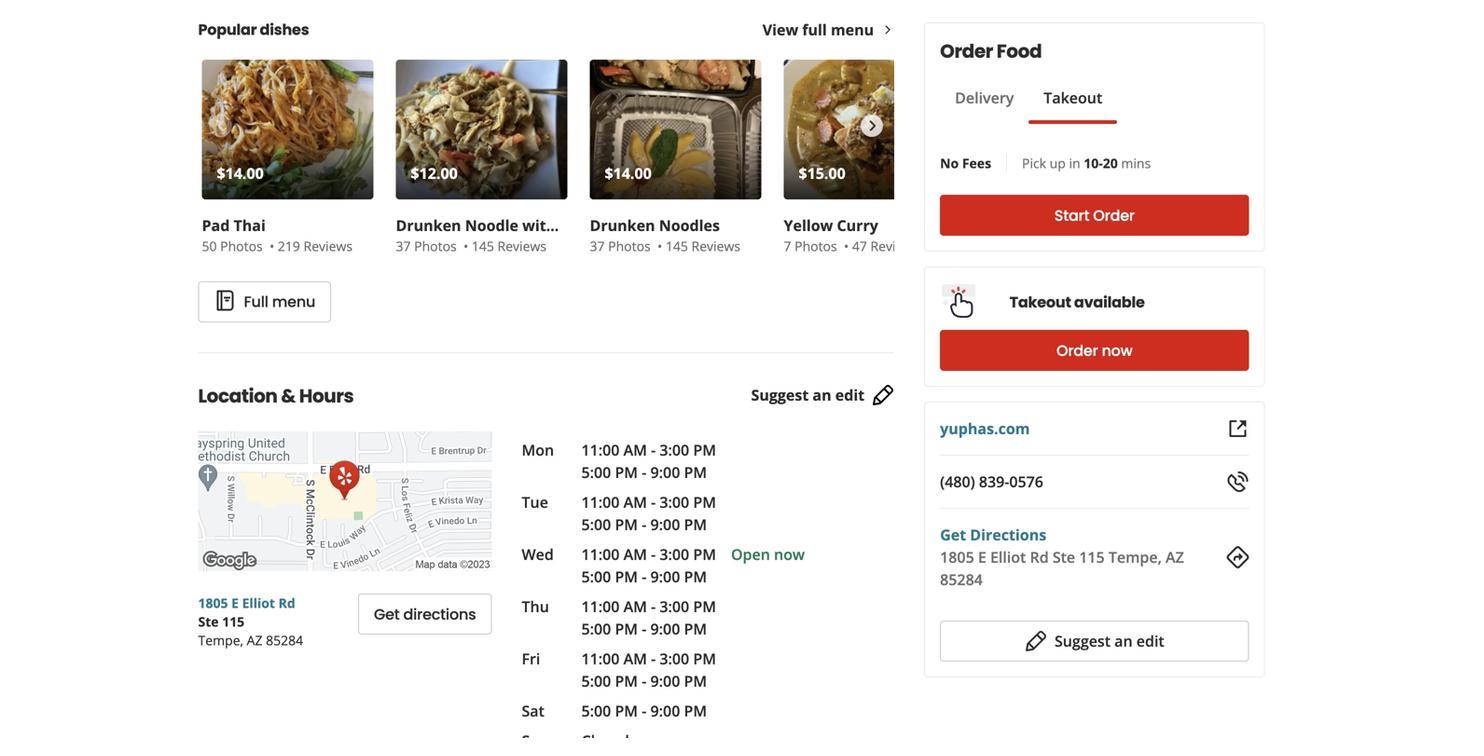 Task type: vqa. For each thing, say whether or not it's contained in the screenshot.
5th 3:00 from the bottom of the Location & Hours element
yes



Task type: locate. For each thing, give the bounding box(es) containing it.
az left 24 directions v2 image
[[1166, 548, 1185, 568]]

1 horizontal spatial get
[[941, 525, 967, 545]]

7
[[784, 237, 792, 255]]

4 3:00 from the top
[[660, 597, 690, 617]]

photos down thai
[[220, 237, 263, 255]]

145 down noodle
[[472, 237, 494, 255]]

rd inside get directions 1805 e elliot rd ste 115 tempe, az 85284
[[1030, 548, 1049, 568]]

1 145 reviews from the left
[[472, 237, 547, 255]]

145
[[472, 237, 494, 255], [666, 237, 688, 255]]

6 9:00 from the top
[[651, 702, 680, 722]]

11:00 am - 3:00 pm 5:00 pm - 9:00 pm for wed
[[582, 545, 717, 587]]

5 11:00 am - 3:00 pm 5:00 pm - 9:00 pm from the top
[[582, 649, 717, 692]]

11:00 am - 3:00 pm 5:00 pm - 9:00 pm for fri
[[582, 649, 717, 692]]

order up "delivery"
[[941, 38, 994, 64]]

edit
[[836, 386, 865, 406], [1137, 632, 1165, 652]]

suggest inside button
[[1055, 632, 1111, 652]]

0 horizontal spatial suggest an edit
[[752, 386, 865, 406]]

reviews down noodles
[[692, 237, 741, 255]]

0 horizontal spatial tempe,
[[198, 632, 244, 650]]

2 am from the top
[[624, 493, 647, 513]]

2 145 from the left
[[666, 237, 688, 255]]

photos down $12.00
[[414, 237, 457, 255]]

1 horizontal spatial e
[[979, 548, 987, 568]]

2 drunken from the left
[[590, 216, 655, 236]]

0 vertical spatial e
[[979, 548, 987, 568]]

1 horizontal spatial 85284
[[941, 570, 983, 590]]

get inside location & hours "element"
[[374, 605, 400, 626]]

115 up suggest an edit button
[[1080, 548, 1105, 568]]

drunken
[[396, 216, 461, 236], [590, 216, 655, 236]]

1 horizontal spatial $14.00
[[605, 163, 652, 183]]

photos inside pad thai 50 photos
[[220, 237, 263, 255]]

1 horizontal spatial suggest an edit
[[1055, 632, 1165, 652]]

get
[[941, 525, 967, 545], [374, 605, 400, 626]]

photos down "yellow"
[[795, 237, 838, 255]]

5 5:00 from the top
[[582, 672, 611, 692]]

9:00
[[651, 463, 680, 483], [651, 515, 680, 535], [651, 567, 680, 587], [651, 620, 680, 640], [651, 672, 680, 692], [651, 702, 680, 722]]

1 vertical spatial 85284
[[266, 632, 303, 650]]

now right open
[[774, 545, 805, 565]]

1 horizontal spatial now
[[1102, 341, 1133, 362]]

$14.00 down previous icon
[[217, 163, 264, 183]]

yellow curry image
[[784, 60, 956, 200]]

view full menu
[[763, 20, 874, 40]]

0 vertical spatial 85284
[[941, 570, 983, 590]]

0 horizontal spatial now
[[774, 545, 805, 565]]

1 horizontal spatial ste
[[1053, 548, 1076, 568]]

145 down noodles
[[666, 237, 688, 255]]

0 vertical spatial menu
[[831, 20, 874, 40]]

menu left 14 chevron right outline icon
[[831, 20, 874, 40]]

3 9:00 from the top
[[651, 567, 680, 587]]

0 vertical spatial 1805
[[941, 548, 975, 568]]

location
[[198, 383, 278, 410]]

1 vertical spatial ste
[[198, 613, 219, 631]]

5 am from the top
[[624, 649, 647, 669]]

1 horizontal spatial tempe,
[[1109, 548, 1162, 568]]

9:00 for fri
[[651, 672, 680, 692]]

previous image
[[210, 115, 230, 137]]

full
[[803, 20, 827, 40]]

reviews
[[304, 237, 353, 255], [498, 237, 547, 255], [692, 237, 741, 255], [871, 237, 920, 255]]

0 horizontal spatial 1805
[[198, 595, 228, 613]]

219 reviews
[[278, 237, 353, 255]]

0 vertical spatial edit
[[836, 386, 865, 406]]

3:00 for mon
[[660, 440, 690, 460]]

1 5:00 from the top
[[582, 463, 611, 483]]

$14.00 up lunch
[[605, 163, 652, 183]]

photos down lunch
[[608, 237, 651, 255]]

9:00 for mon
[[651, 463, 680, 483]]

takeout left available
[[1010, 292, 1072, 313]]

open
[[731, 545, 771, 565]]

2 145 reviews from the left
[[666, 237, 741, 255]]

$12.00
[[411, 163, 458, 183]]

0 vertical spatial suggest
[[752, 386, 809, 406]]

suggest an edit right 24 pencil v2 image
[[1055, 632, 1165, 652]]

0 vertical spatial elliot
[[991, 548, 1027, 568]]

145 reviews down noodle
[[472, 237, 547, 255]]

order inside button
[[1094, 205, 1135, 226]]

now
[[1102, 341, 1133, 362], [774, 545, 805, 565]]

4 photos from the left
[[795, 237, 838, 255]]

5:00
[[582, 463, 611, 483], [582, 515, 611, 535], [582, 567, 611, 587], [582, 620, 611, 640], [582, 672, 611, 692], [582, 702, 611, 722]]

directions
[[971, 525, 1047, 545]]

0 vertical spatial az
[[1166, 548, 1185, 568]]

delivery
[[956, 88, 1014, 108]]

115 down 1805 e elliot rd link at the left bottom of page
[[222, 613, 245, 631]]

1 vertical spatial order
[[1094, 205, 1135, 226]]

3 reviews from the left
[[692, 237, 741, 255]]

11:00
[[582, 440, 620, 460], [582, 493, 620, 513], [582, 545, 620, 565], [582, 597, 620, 617], [582, 649, 620, 669]]

0 horizontal spatial rd
[[279, 595, 296, 613]]

menu element
[[168, 0, 960, 323]]

1 horizontal spatial menu
[[831, 20, 874, 40]]

145 reviews down noodles
[[666, 237, 741, 255]]

pad thai image
[[202, 60, 374, 200]]

1 vertical spatial takeout
[[1010, 292, 1072, 313]]

drunken noodle with protein lunch 37 photos
[[396, 216, 665, 255]]

1 vertical spatial an
[[1115, 632, 1133, 652]]

5 11:00 from the top
[[582, 649, 620, 669]]

photos inside drunken noodles 37 photos
[[608, 237, 651, 255]]

1 11:00 am - 3:00 pm 5:00 pm - 9:00 pm from the top
[[582, 440, 717, 483]]

0 horizontal spatial 115
[[222, 613, 245, 631]]

3 am from the top
[[624, 545, 647, 565]]

tempe, inside 1805 e elliot rd ste 115 tempe, az 85284
[[198, 632, 244, 650]]

14 chevron right outline image
[[882, 23, 895, 36]]

11:00 right mon
[[582, 440, 620, 460]]

takeout
[[1044, 88, 1103, 108], [1010, 292, 1072, 313]]

2 11:00 am - 3:00 pm 5:00 pm - 9:00 pm from the top
[[582, 493, 717, 535]]

4 11:00 am - 3:00 pm 5:00 pm - 9:00 pm from the top
[[582, 597, 717, 640]]

0 horizontal spatial 145
[[472, 237, 494, 255]]

2 11:00 from the top
[[582, 493, 620, 513]]

0 vertical spatial suggest an edit
[[752, 386, 865, 406]]

4 am from the top
[[624, 597, 647, 617]]

2 $14.00 from the left
[[605, 163, 652, 183]]

3:00 for wed
[[660, 545, 690, 565]]

fri
[[522, 649, 541, 669]]

1 horizontal spatial elliot
[[991, 548, 1027, 568]]

0 horizontal spatial elliot
[[242, 595, 275, 613]]

0 horizontal spatial 37
[[396, 237, 411, 255]]

1 vertical spatial az
[[247, 632, 263, 650]]

$14.00 for drunken
[[605, 163, 652, 183]]

az down 1805 e elliot rd link at the left bottom of page
[[247, 632, 263, 650]]

popular dishes
[[198, 19, 309, 40]]

3 3:00 from the top
[[660, 545, 690, 565]]

order
[[941, 38, 994, 64], [1094, 205, 1135, 226], [1057, 341, 1099, 362]]

suggest an edit inside button
[[1055, 632, 1165, 652]]

next image
[[862, 115, 883, 137]]

3 11:00 from the top
[[582, 545, 620, 565]]

85284 down get directions link
[[941, 570, 983, 590]]

view full menu link
[[763, 20, 895, 40]]

reviews for noodles
[[692, 237, 741, 255]]

elliot
[[991, 548, 1027, 568], [242, 595, 275, 613]]

1 reviews from the left
[[304, 237, 353, 255]]

now for order now
[[1102, 341, 1133, 362]]

1 vertical spatial edit
[[1137, 632, 1165, 652]]

photos
[[220, 237, 263, 255], [414, 237, 457, 255], [608, 237, 651, 255], [795, 237, 838, 255]]

az inside get directions 1805 e elliot rd ste 115 tempe, az 85284
[[1166, 548, 1185, 568]]

1 vertical spatial elliot
[[242, 595, 275, 613]]

map image
[[198, 432, 492, 572]]

5:00 for thu
[[582, 620, 611, 640]]

2 37 from the left
[[590, 237, 605, 255]]

reviews right "47"
[[871, 237, 920, 255]]

11:00 for wed
[[582, 545, 620, 565]]

11:00 am - 3:00 pm 5:00 pm - 9:00 pm
[[582, 440, 717, 483], [582, 493, 717, 535], [582, 545, 717, 587], [582, 597, 717, 640], [582, 649, 717, 692]]

full
[[244, 292, 268, 313]]

edit inside location & hours "element"
[[836, 386, 865, 406]]

drunken left noodles
[[590, 216, 655, 236]]

2 3:00 from the top
[[660, 493, 690, 513]]

1 horizontal spatial 145 reviews
[[666, 237, 741, 255]]

1805
[[941, 548, 975, 568], [198, 595, 228, 613]]

$14.00
[[217, 163, 264, 183], [605, 163, 652, 183]]

get for get directions
[[374, 605, 400, 626]]

food
[[997, 38, 1042, 64]]

now down available
[[1102, 341, 1133, 362]]

4 reviews from the left
[[871, 237, 920, 255]]

reviews right 219
[[304, 237, 353, 255]]

0 vertical spatial get
[[941, 525, 967, 545]]

start
[[1055, 205, 1090, 226]]

2 reviews from the left
[[498, 237, 547, 255]]

5:00 for fri
[[582, 672, 611, 692]]

an left 24 pencil v2 icon
[[813, 386, 832, 406]]

0 horizontal spatial an
[[813, 386, 832, 406]]

get directions 1805 e elliot rd ste 115 tempe, az 85284
[[941, 525, 1185, 590]]

0 vertical spatial an
[[813, 386, 832, 406]]

11:00 for tue
[[582, 493, 620, 513]]

$14.00 for pad
[[217, 163, 264, 183]]

suggest an edit button
[[941, 621, 1250, 662]]

takeout up takeout "tab panel"
[[1044, 88, 1103, 108]]

tab list containing delivery
[[941, 87, 1118, 124]]

location & hours
[[198, 383, 354, 410]]

1 horizontal spatial 37
[[590, 237, 605, 255]]

0 vertical spatial ste
[[1053, 548, 1076, 568]]

85284 down 1805 e elliot rd link at the left bottom of page
[[266, 632, 303, 650]]

3 5:00 from the top
[[582, 567, 611, 587]]

5 9:00 from the top
[[651, 672, 680, 692]]

am for fri
[[624, 649, 647, 669]]

0 horizontal spatial suggest
[[752, 386, 809, 406]]

1 horizontal spatial az
[[1166, 548, 1185, 568]]

photos for pad
[[220, 237, 263, 255]]

1 horizontal spatial drunken
[[590, 216, 655, 236]]

1 vertical spatial rd
[[279, 595, 296, 613]]

11:00 right 'tue'
[[582, 493, 620, 513]]

1 drunken from the left
[[396, 216, 461, 236]]

reviews for thai
[[304, 237, 353, 255]]

0 horizontal spatial e
[[231, 595, 239, 613]]

now inside location & hours "element"
[[774, 545, 805, 565]]

an
[[813, 386, 832, 406], [1115, 632, 1133, 652]]

1 horizontal spatial an
[[1115, 632, 1133, 652]]

2 photos from the left
[[414, 237, 457, 255]]

lunch
[[619, 216, 665, 236]]

drunken noodles 37 photos
[[590, 216, 720, 255]]

2 5:00 from the top
[[582, 515, 611, 535]]

hours
[[299, 383, 354, 410]]

drunken inside drunken noodles 37 photos
[[590, 216, 655, 236]]

photos for yellow
[[795, 237, 838, 255]]

145 for noodle
[[472, 237, 494, 255]]

0 vertical spatial takeout
[[1044, 88, 1103, 108]]

order food
[[941, 38, 1042, 64]]

reviews down with
[[498, 237, 547, 255]]

37 down $12.00
[[396, 237, 411, 255]]

-
[[651, 440, 656, 460], [642, 463, 647, 483], [651, 493, 656, 513], [642, 515, 647, 535], [651, 545, 656, 565], [642, 567, 647, 587], [651, 597, 656, 617], [642, 620, 647, 640], [651, 649, 656, 669], [642, 672, 647, 692], [642, 702, 647, 722]]

tempe,
[[1109, 548, 1162, 568], [198, 632, 244, 650]]

4 5:00 from the top
[[582, 620, 611, 640]]

1 3:00 from the top
[[660, 440, 690, 460]]

3 photos from the left
[[608, 237, 651, 255]]

2 vertical spatial order
[[1057, 341, 1099, 362]]

suggest an edit left 24 pencil v2 icon
[[752, 386, 865, 406]]

drunken down $12.00
[[396, 216, 461, 236]]

0 vertical spatial now
[[1102, 341, 1133, 362]]

get left the directions
[[374, 605, 400, 626]]

1 145 from the left
[[472, 237, 494, 255]]

drunken for drunken noodles
[[590, 216, 655, 236]]

order right start
[[1094, 205, 1135, 226]]

0 horizontal spatial get
[[374, 605, 400, 626]]

115 inside 1805 e elliot rd ste 115 tempe, az 85284
[[222, 613, 245, 631]]

suggest an edit
[[752, 386, 865, 406], [1055, 632, 1165, 652]]

menu
[[831, 20, 874, 40], [272, 292, 316, 313]]

rd inside 1805 e elliot rd ste 115 tempe, az 85284
[[279, 595, 296, 613]]

1 37 from the left
[[396, 237, 411, 255]]

(480) 839-0576
[[941, 472, 1044, 492]]

839-
[[980, 472, 1010, 492]]

3:00 for thu
[[660, 597, 690, 617]]

0 vertical spatial rd
[[1030, 548, 1049, 568]]

4 9:00 from the top
[[651, 620, 680, 640]]

reviews for curry
[[871, 237, 920, 255]]

9:00 for wed
[[651, 567, 680, 587]]

e inside 1805 e elliot rd ste 115 tempe, az 85284
[[231, 595, 239, 613]]

1 horizontal spatial 145
[[666, 237, 688, 255]]

24 phone v2 image
[[1227, 471, 1250, 494]]

e
[[979, 548, 987, 568], [231, 595, 239, 613]]

1 photos from the left
[[220, 237, 263, 255]]

1 vertical spatial 115
[[222, 613, 245, 631]]

24 external link v2 image
[[1227, 418, 1250, 440]]

0 horizontal spatial menu
[[272, 292, 316, 313]]

0 horizontal spatial drunken
[[396, 216, 461, 236]]

0 horizontal spatial edit
[[836, 386, 865, 406]]

4 11:00 from the top
[[582, 597, 620, 617]]

11:00 am - 3:00 pm 5:00 pm - 9:00 pm for thu
[[582, 597, 717, 640]]

11:00 for mon
[[582, 440, 620, 460]]

11:00 right wed
[[582, 545, 620, 565]]

1 11:00 from the top
[[582, 440, 620, 460]]

115
[[1080, 548, 1105, 568], [222, 613, 245, 631]]

1 $14.00 from the left
[[217, 163, 264, 183]]

3:00
[[660, 440, 690, 460], [660, 493, 690, 513], [660, 545, 690, 565], [660, 597, 690, 617], [660, 649, 690, 669]]

1 vertical spatial get
[[374, 605, 400, 626]]

edit inside button
[[1137, 632, 1165, 652]]

az
[[1166, 548, 1185, 568], [247, 632, 263, 650]]

0 vertical spatial tempe,
[[1109, 548, 1162, 568]]

am
[[624, 440, 647, 460], [624, 493, 647, 513], [624, 545, 647, 565], [624, 597, 647, 617], [624, 649, 647, 669]]

0 horizontal spatial $14.00
[[217, 163, 264, 183]]

11:00 right thu
[[582, 597, 620, 617]]

rd
[[1030, 548, 1049, 568], [279, 595, 296, 613]]

get inside get directions 1805 e elliot rd ste 115 tempe, az 85284
[[941, 525, 967, 545]]

suggest
[[752, 386, 809, 406], [1055, 632, 1111, 652]]

37 down protein
[[590, 237, 605, 255]]

0 horizontal spatial az
[[247, 632, 263, 650]]

1 9:00 from the top
[[651, 463, 680, 483]]

1 vertical spatial 1805
[[198, 595, 228, 613]]

1 horizontal spatial edit
[[1137, 632, 1165, 652]]

1 vertical spatial now
[[774, 545, 805, 565]]

3 11:00 am - 3:00 pm 5:00 pm - 9:00 pm from the top
[[582, 545, 717, 587]]

1 vertical spatial e
[[231, 595, 239, 613]]

order down takeout available at the right top of the page
[[1057, 341, 1099, 362]]

11:00 up 5:00 pm - 9:00 pm
[[582, 649, 620, 669]]

1 vertical spatial suggest an edit
[[1055, 632, 1165, 652]]

1805 e elliot rd ste 115 tempe, az 85284
[[198, 595, 303, 650]]

get down the (480)
[[941, 525, 967, 545]]

in
[[1070, 154, 1081, 172]]

5:00 for wed
[[582, 567, 611, 587]]

0 vertical spatial 115
[[1080, 548, 1105, 568]]

1 vertical spatial menu
[[272, 292, 316, 313]]

85284
[[941, 570, 983, 590], [266, 632, 303, 650]]

145 reviews
[[472, 237, 547, 255], [666, 237, 741, 255]]

145 for noodles
[[666, 237, 688, 255]]

pm
[[694, 440, 717, 460], [615, 463, 638, 483], [684, 463, 707, 483], [694, 493, 717, 513], [615, 515, 638, 535], [684, 515, 707, 535], [694, 545, 717, 565], [615, 567, 638, 587], [684, 567, 707, 587], [694, 597, 717, 617], [615, 620, 638, 640], [684, 620, 707, 640], [694, 649, 717, 669], [615, 672, 638, 692], [684, 672, 707, 692], [615, 702, 638, 722], [684, 702, 707, 722]]

0 horizontal spatial 145 reviews
[[472, 237, 547, 255]]

start order
[[1055, 205, 1135, 226]]

tempe, inside get directions 1805 e elliot rd ste 115 tempe, az 85284
[[1109, 548, 1162, 568]]

11:00 am - 3:00 pm 5:00 pm - 9:00 pm for mon
[[582, 440, 717, 483]]

location & hours element
[[168, 353, 925, 739]]

0 horizontal spatial ste
[[198, 613, 219, 631]]

47 reviews
[[853, 237, 920, 255]]

0 vertical spatial order
[[941, 38, 994, 64]]

no fees
[[941, 154, 992, 172]]

up
[[1050, 154, 1066, 172]]

1 horizontal spatial suggest
[[1055, 632, 1111, 652]]

1 am from the top
[[624, 440, 647, 460]]

menu right full
[[272, 292, 316, 313]]

1 horizontal spatial rd
[[1030, 548, 1049, 568]]

open now
[[731, 545, 805, 565]]

1 vertical spatial tempe,
[[198, 632, 244, 650]]

an right 24 pencil v2 image
[[1115, 632, 1133, 652]]

1 vertical spatial suggest
[[1055, 632, 1111, 652]]

ste inside get directions 1805 e elliot rd ste 115 tempe, az 85284
[[1053, 548, 1076, 568]]

photos inside yellow curry 7 photos
[[795, 237, 838, 255]]

5 3:00 from the top
[[660, 649, 690, 669]]

tab list
[[941, 87, 1118, 124]]

drunken inside drunken noodle with protein lunch 37 photos
[[396, 216, 461, 236]]

1 horizontal spatial 115
[[1080, 548, 1105, 568]]

1 horizontal spatial 1805
[[941, 548, 975, 568]]

2 9:00 from the top
[[651, 515, 680, 535]]

0 horizontal spatial 85284
[[266, 632, 303, 650]]



Task type: describe. For each thing, give the bounding box(es) containing it.
wed
[[522, 545, 554, 565]]

37 inside drunken noodle with protein lunch 37 photos
[[396, 237, 411, 255]]

85284 inside get directions 1805 e elliot rd ste 115 tempe, az 85284
[[941, 570, 983, 590]]

37 inside drunken noodles 37 photos
[[590, 237, 605, 255]]

115 inside get directions 1805 e elliot rd ste 115 tempe, az 85284
[[1080, 548, 1105, 568]]

24 pencil v2 image
[[1025, 631, 1048, 653]]

85284 inside 1805 e elliot rd ste 115 tempe, az 85284
[[266, 632, 303, 650]]

drunken noodle with protein lunch image
[[396, 60, 568, 200]]

directions
[[404, 605, 476, 626]]

24 pencil v2 image
[[873, 385, 895, 407]]

fees
[[963, 154, 992, 172]]

elliot inside 1805 e elliot rd ste 115 tempe, az 85284
[[242, 595, 275, 613]]

yuphas.com link
[[941, 419, 1030, 439]]

order now link
[[941, 330, 1250, 371]]

11:00 am - 3:00 pm 5:00 pm - 9:00 pm for tue
[[582, 493, 717, 535]]

0576
[[1010, 472, 1044, 492]]

reviews for noodle
[[498, 237, 547, 255]]

full menu link
[[198, 282, 331, 323]]

pick
[[1023, 154, 1047, 172]]

tue
[[522, 493, 549, 513]]

suggest inside location & hours "element"
[[752, 386, 809, 406]]

drunken for drunken noodle with protein lunch
[[396, 216, 461, 236]]

6 5:00 from the top
[[582, 702, 611, 722]]

takeout available
[[1010, 292, 1145, 313]]

dishes
[[260, 19, 309, 40]]

24 directions v2 image
[[1227, 547, 1250, 569]]

(480)
[[941, 472, 976, 492]]

mon
[[522, 440, 554, 460]]

drunken noodles image
[[590, 60, 762, 200]]

e inside get directions 1805 e elliot rd ste 115 tempe, az 85284
[[979, 548, 987, 568]]

an inside location & hours "element"
[[813, 386, 832, 406]]

$15.00
[[799, 163, 846, 183]]

noodles
[[659, 216, 720, 236]]

photos for drunken
[[608, 237, 651, 255]]

&
[[281, 383, 296, 410]]

sat
[[522, 702, 545, 722]]

takeout for takeout available
[[1010, 292, 1072, 313]]

takeout tab panel
[[941, 124, 1118, 132]]

145 reviews for noodles
[[666, 237, 741, 255]]

11:00 for fri
[[582, 649, 620, 669]]

elliot inside get directions 1805 e elliot rd ste 115 tempe, az 85284
[[991, 548, 1027, 568]]

am for thu
[[624, 597, 647, 617]]

1805 e elliot rd link
[[198, 595, 296, 613]]

3:00 for fri
[[660, 649, 690, 669]]

order for now
[[1057, 341, 1099, 362]]

3:00 for tue
[[660, 493, 690, 513]]

5:00 for tue
[[582, 515, 611, 535]]

photos inside drunken noodle with protein lunch 37 photos
[[414, 237, 457, 255]]

get directions link
[[941, 525, 1047, 545]]

full menu
[[244, 292, 316, 313]]

145 reviews for noodle
[[472, 237, 547, 255]]

start order button
[[941, 195, 1250, 236]]

view
[[763, 20, 799, 40]]

am for tue
[[624, 493, 647, 513]]

24 menu v2 image
[[214, 290, 237, 312]]

9:00 for tue
[[651, 515, 680, 535]]

yellow curry 7 photos
[[784, 216, 879, 255]]

noodle
[[465, 216, 519, 236]]

pad
[[202, 216, 230, 236]]

with
[[523, 216, 556, 236]]

am for wed
[[624, 545, 647, 565]]

am for mon
[[624, 440, 647, 460]]

219
[[278, 237, 300, 255]]

no
[[941, 154, 959, 172]]

pick up in 10-20 mins
[[1023, 154, 1152, 172]]

10-
[[1084, 154, 1104, 172]]

1805 inside 1805 e elliot rd ste 115 tempe, az 85284
[[198, 595, 228, 613]]

get directions
[[374, 605, 476, 626]]

mins
[[1122, 154, 1152, 172]]

pad thai 50 photos
[[202, 216, 266, 255]]

now for open now
[[774, 545, 805, 565]]

curry
[[837, 216, 879, 236]]

yuphas.com
[[941, 419, 1030, 439]]

available
[[1075, 292, 1145, 313]]

1805 inside get directions 1805 e elliot rd ste 115 tempe, az 85284
[[941, 548, 975, 568]]

5:00 pm - 9:00 pm
[[582, 702, 707, 722]]

order now
[[1057, 341, 1133, 362]]

ste inside 1805 e elliot rd ste 115 tempe, az 85284
[[198, 613, 219, 631]]

takeout for takeout
[[1044, 88, 1103, 108]]

5:00 for mon
[[582, 463, 611, 483]]

thu
[[522, 597, 549, 617]]

az inside 1805 e elliot rd ste 115 tempe, az 85284
[[247, 632, 263, 650]]

order for food
[[941, 38, 994, 64]]

popular
[[198, 19, 257, 40]]

47
[[853, 237, 868, 255]]

suggest an edit inside location & hours "element"
[[752, 386, 865, 406]]

11:00 for thu
[[582, 597, 620, 617]]

an inside button
[[1115, 632, 1133, 652]]

thai
[[234, 216, 266, 236]]

20
[[1103, 154, 1118, 172]]

suggest an edit link
[[752, 385, 895, 407]]

get directions link
[[358, 594, 492, 635]]

yellow
[[784, 216, 833, 236]]

get for get directions 1805 e elliot rd ste 115 tempe, az 85284
[[941, 525, 967, 545]]

50
[[202, 237, 217, 255]]

9:00 for thu
[[651, 620, 680, 640]]

protein
[[560, 216, 615, 236]]



